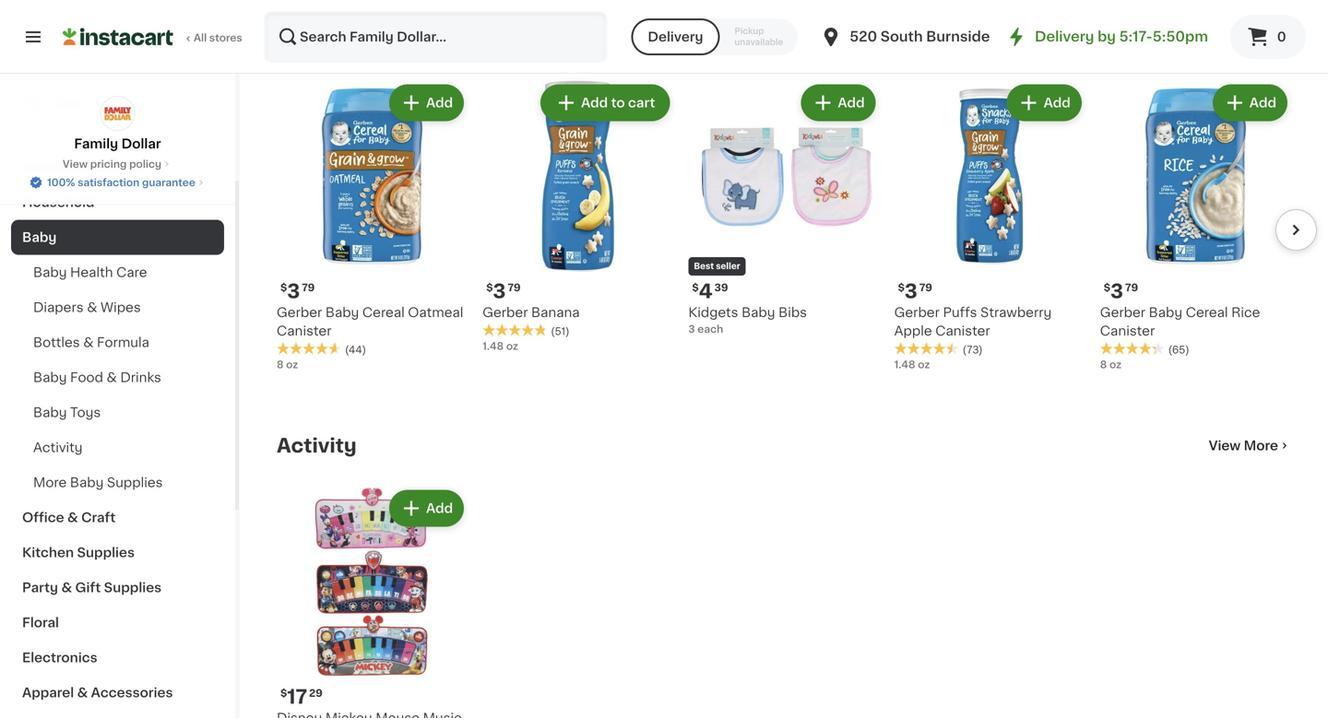 Task type: vqa. For each thing, say whether or not it's contained in the screenshot.


Task type: locate. For each thing, give the bounding box(es) containing it.
cereal for oatmeal
[[362, 306, 405, 319]]

baby health care
[[33, 266, 147, 279]]

baby inside kidgets baby bibs 3 each
[[742, 306, 775, 319]]

3 $ 3 79 from the left
[[898, 282, 932, 301]]

3
[[287, 282, 300, 301], [493, 282, 506, 301], [905, 282, 918, 301], [1111, 282, 1123, 301], [688, 324, 695, 334]]

supplies up floral link
[[104, 582, 162, 594]]

1 horizontal spatial 1.48 oz
[[894, 360, 930, 370]]

supplies down the craft
[[77, 546, 135, 559]]

79 up the gerber baby cereal rice canister
[[1125, 283, 1138, 293]]

cereal inside gerber baby cereal oatmeal canister
[[362, 306, 405, 319]]

delivery inside button
[[648, 30, 703, 43]]

(65)
[[1168, 345, 1189, 355]]

baby inside gerber baby cereal oatmeal canister
[[325, 306, 359, 319]]

1 8 oz from the left
[[277, 360, 298, 370]]

baby left bibs
[[742, 306, 775, 319]]

gerber for gerber baby cereal oatmeal canister
[[277, 306, 322, 319]]

$ for kidgets baby bibs
[[692, 283, 699, 293]]

1.48
[[483, 341, 504, 351], [894, 360, 915, 370]]

1 vertical spatial food
[[70, 371, 103, 384]]

0 horizontal spatial 8 oz
[[277, 360, 298, 370]]

delivery for delivery by 5:17-5:50pm
[[1035, 30, 1094, 43]]

gerber inside the gerber baby cereal rice canister
[[1100, 306, 1146, 319]]

baby toys link
[[11, 395, 224, 430]]

1 horizontal spatial activity
[[277, 436, 357, 456]]

3 up gerber banana
[[493, 282, 506, 301]]

$ 3 79 up the gerber baby cereal rice canister
[[1104, 282, 1138, 301]]

add for gerber baby cereal rice canister
[[1249, 96, 1276, 109]]

baby left toys
[[33, 406, 67, 419]]

0 vertical spatial view more link
[[1209, 31, 1291, 49]]

lists
[[52, 95, 83, 108]]

29
[[309, 688, 323, 698]]

1 horizontal spatial 8
[[1100, 360, 1107, 370]]

None search field
[[264, 11, 607, 63]]

cereal inside the gerber baby cereal rice canister
[[1186, 306, 1228, 319]]

79 for gerber baby cereal rice canister
[[1125, 283, 1138, 293]]

holiday essentials link
[[11, 150, 224, 185]]

79 for gerber banana
[[508, 283, 521, 293]]

add button for gerber puffs strawberry apple canister
[[1009, 86, 1080, 120]]

4 79 from the left
[[1125, 283, 1138, 293]]

baby down household
[[22, 231, 57, 244]]

baby health care link
[[11, 255, 224, 290]]

gerber baby cereal rice canister
[[1100, 306, 1260, 337]]

product group
[[277, 81, 468, 372], [483, 81, 674, 354], [688, 81, 879, 336], [894, 81, 1085, 372], [1100, 81, 1291, 372], [277, 487, 468, 718]]

rice
[[1231, 306, 1260, 319]]

view more for activity
[[1209, 440, 1278, 452]]

$ for gerber banana
[[486, 283, 493, 293]]

2 vertical spatial more
[[33, 476, 67, 489]]

0 vertical spatial baby food & drinks
[[277, 31, 478, 50]]

2 $ 3 79 from the left
[[486, 282, 521, 301]]

2 cereal from the left
[[1186, 306, 1228, 319]]

view pricing policy link
[[63, 157, 173, 172]]

2 view more from the top
[[1209, 440, 1278, 452]]

view more
[[1209, 34, 1278, 47], [1209, 440, 1278, 452]]

gerber
[[277, 306, 322, 319], [483, 306, 528, 319], [894, 306, 940, 319], [1100, 306, 1146, 319]]

& for formula
[[83, 336, 94, 349]]

0
[[1277, 30, 1286, 43]]

baby up (44)
[[325, 306, 359, 319]]

cereal left rice
[[1186, 306, 1228, 319]]

canister for gerber baby cereal oatmeal canister
[[277, 324, 332, 337]]

baby food & drinks
[[277, 31, 478, 50], [33, 371, 161, 384]]

best seller
[[694, 262, 740, 271]]

apparel & accessories link
[[11, 676, 224, 711]]

0 horizontal spatial food
[[70, 371, 103, 384]]

(73)
[[962, 345, 983, 355]]

3 gerber from the left
[[894, 306, 940, 319]]

canister inside gerber puffs strawberry apple canister
[[935, 324, 990, 337]]

2 canister from the left
[[935, 324, 990, 337]]

cart
[[628, 96, 655, 109]]

100%
[[47, 178, 75, 188]]

1 vertical spatial view more
[[1209, 440, 1278, 452]]

0 vertical spatial view more
[[1209, 34, 1278, 47]]

avenue
[[993, 30, 1047, 43]]

1 horizontal spatial 8 oz
[[1100, 360, 1122, 370]]

1.48 down gerber banana
[[483, 341, 504, 351]]

south
[[881, 30, 923, 43]]

delivery left the by on the right
[[1035, 30, 1094, 43]]

view for baby food & drinks
[[1209, 34, 1241, 47]]

apparel & accessories
[[22, 687, 173, 700]]

$ 3 79 up 'apple'
[[898, 282, 932, 301]]

canister inside gerber baby cereal oatmeal canister
[[277, 324, 332, 337]]

1 canister from the left
[[277, 324, 332, 337]]

baby inside 'link'
[[33, 406, 67, 419]]

3 up the gerber baby cereal rice canister
[[1111, 282, 1123, 301]]

1 horizontal spatial cereal
[[1186, 306, 1228, 319]]

2 79 from the left
[[508, 283, 521, 293]]

family dollar logo image
[[100, 96, 135, 131]]

2 horizontal spatial canister
[[1100, 324, 1155, 337]]

baby food & drinks link
[[277, 29, 478, 51], [11, 360, 224, 395]]

100% satisfaction guarantee
[[47, 178, 195, 188]]

79 up 'apple'
[[919, 283, 932, 293]]

supplies
[[107, 476, 163, 489], [77, 546, 135, 559], [104, 582, 162, 594]]

gerber for gerber puffs strawberry apple canister
[[894, 306, 940, 319]]

1 vertical spatial view
[[63, 159, 88, 169]]

view
[[1209, 34, 1241, 47], [63, 159, 88, 169], [1209, 440, 1241, 452]]

canister inside the gerber baby cereal rice canister
[[1100, 324, 1155, 337]]

$ inside $ 4 39
[[692, 283, 699, 293]]

79 up gerber banana
[[508, 283, 521, 293]]

$ 3 79
[[280, 282, 315, 301], [486, 282, 521, 301], [898, 282, 932, 301], [1104, 282, 1138, 301]]

0 horizontal spatial drinks
[[120, 371, 161, 384]]

baby inside the gerber baby cereal rice canister
[[1149, 306, 1182, 319]]

1 horizontal spatial activity link
[[277, 435, 357, 457]]

diapers
[[33, 301, 84, 314]]

1 view more from the top
[[1209, 34, 1278, 47]]

$ inside $ 17 29
[[280, 688, 287, 698]]

0 horizontal spatial cereal
[[362, 306, 405, 319]]

electronics
[[22, 652, 97, 665]]

pricing
[[90, 159, 127, 169]]

lists link
[[11, 83, 224, 120]]

0 horizontal spatial baby food & drinks
[[33, 371, 161, 384]]

2 vertical spatial supplies
[[104, 582, 162, 594]]

0 horizontal spatial delivery
[[648, 30, 703, 43]]

39
[[714, 283, 728, 293]]

oz down gerber banana
[[506, 341, 518, 351]]

food
[[334, 31, 386, 50], [70, 371, 103, 384]]

gerber banana
[[483, 306, 580, 319]]

gerber for gerber banana
[[483, 306, 528, 319]]

baby up the craft
[[70, 476, 104, 489]]

0 vertical spatial supplies
[[107, 476, 163, 489]]

5:17-
[[1119, 30, 1153, 43]]

1 cereal from the left
[[362, 306, 405, 319]]

2 gerber from the left
[[483, 306, 528, 319]]

add button
[[391, 86, 462, 120], [803, 86, 874, 120], [1009, 86, 1080, 120], [1214, 86, 1286, 120], [391, 492, 462, 525]]

1 horizontal spatial delivery
[[1035, 30, 1094, 43]]

family dollar
[[74, 137, 161, 150]]

view more link for baby food & drinks
[[1209, 31, 1291, 49]]

1 horizontal spatial baby food & drinks
[[277, 31, 478, 50]]

add
[[426, 96, 453, 109], [581, 96, 608, 109], [838, 96, 865, 109], [1044, 96, 1071, 109], [1249, 96, 1276, 109], [426, 502, 453, 515]]

1 $ 3 79 from the left
[[280, 282, 315, 301]]

care
[[116, 266, 147, 279]]

0 vertical spatial more
[[1244, 34, 1278, 47]]

1 vertical spatial more
[[1244, 440, 1278, 452]]

baby
[[277, 31, 330, 50], [22, 231, 57, 244], [33, 266, 67, 279], [325, 306, 359, 319], [742, 306, 775, 319], [1149, 306, 1182, 319], [33, 371, 67, 384], [33, 406, 67, 419], [70, 476, 104, 489]]

0 horizontal spatial canister
[[277, 324, 332, 337]]

oz down gerber baby cereal oatmeal canister
[[286, 360, 298, 370]]

1.48 oz down 'apple'
[[894, 360, 930, 370]]

0 horizontal spatial 1.48
[[483, 341, 504, 351]]

instacart logo image
[[63, 26, 173, 48]]

4 gerber from the left
[[1100, 306, 1146, 319]]

gerber inside gerber baby cereal oatmeal canister
[[277, 306, 322, 319]]

1.48 oz down gerber banana
[[483, 341, 518, 351]]

all stores
[[194, 33, 242, 43]]

$ 3 79 for gerber baby cereal oatmeal canister
[[280, 282, 315, 301]]

0 horizontal spatial 8
[[277, 360, 284, 370]]

oz
[[506, 341, 518, 351], [286, 360, 298, 370], [918, 360, 930, 370], [1109, 360, 1122, 370]]

office & craft link
[[11, 500, 224, 535]]

$ 3 79 up gerber baby cereal oatmeal canister
[[280, 282, 315, 301]]

2 8 from the left
[[1100, 360, 1107, 370]]

& for craft
[[67, 511, 78, 524]]

gerber inside gerber puffs strawberry apple canister
[[894, 306, 940, 319]]

2 vertical spatial view
[[1209, 440, 1241, 452]]

policy
[[129, 159, 161, 169]]

$ for gerber puffs strawberry apple canister
[[898, 283, 905, 293]]

dollar
[[121, 137, 161, 150]]

oz down 'apple'
[[918, 360, 930, 370]]

3 left each
[[688, 324, 695, 334]]

view more link for activity
[[1209, 437, 1291, 455]]

1 vertical spatial supplies
[[77, 546, 135, 559]]

strawberry
[[980, 306, 1052, 319]]

activity link
[[11, 430, 224, 465], [277, 435, 357, 457]]

delivery
[[1035, 30, 1094, 43], [648, 30, 703, 43]]

view for activity
[[1209, 440, 1241, 452]]

1 79 from the left
[[302, 283, 315, 293]]

2 8 oz from the left
[[1100, 360, 1122, 370]]

baby link
[[11, 220, 224, 255]]

0 vertical spatial view
[[1209, 34, 1241, 47]]

8 for gerber baby cereal rice canister
[[1100, 360, 1107, 370]]

& for accessories
[[77, 687, 88, 700]]

& for gift
[[61, 582, 72, 594]]

1 gerber from the left
[[277, 306, 322, 319]]

2 view more link from the top
[[1209, 437, 1291, 455]]

apple
[[894, 324, 932, 337]]

1 horizontal spatial canister
[[935, 324, 990, 337]]

1.48 down 'apple'
[[894, 360, 915, 370]]

add inside the add to cart button
[[581, 96, 608, 109]]

each
[[698, 324, 723, 334]]

1 vertical spatial 1.48 oz
[[894, 360, 930, 370]]

activity
[[277, 436, 357, 456], [33, 441, 83, 454]]

8
[[277, 360, 284, 370], [1100, 360, 1107, 370]]

view more link
[[1209, 31, 1291, 49], [1209, 437, 1291, 455]]

79
[[302, 283, 315, 293], [508, 283, 521, 293], [919, 283, 932, 293], [1125, 283, 1138, 293]]

1 vertical spatial view more link
[[1209, 437, 1291, 455]]

supplies up office & craft link
[[107, 476, 163, 489]]

0 button
[[1230, 15, 1306, 59]]

bottles & formula
[[33, 336, 149, 349]]

$ 3 79 up gerber banana
[[486, 282, 521, 301]]

0 horizontal spatial baby food & drinks link
[[11, 360, 224, 395]]

& inside "link"
[[77, 687, 88, 700]]

8 oz for gerber baby cereal oatmeal canister
[[277, 360, 298, 370]]

3 canister from the left
[[1100, 324, 1155, 337]]

1 view more link from the top
[[1209, 31, 1291, 49]]

0 vertical spatial drinks
[[411, 31, 478, 50]]

cereal up (44)
[[362, 306, 405, 319]]

baby right stores
[[277, 31, 330, 50]]

1 vertical spatial 1.48
[[894, 360, 915, 370]]

3 inside kidgets baby bibs 3 each
[[688, 324, 695, 334]]

seller
[[716, 262, 740, 271]]

4 $ 3 79 from the left
[[1104, 282, 1138, 301]]

delivery up cart at top left
[[648, 30, 703, 43]]

& for wipes
[[87, 301, 97, 314]]

3 up 'apple'
[[905, 282, 918, 301]]

$ 4 39
[[692, 282, 728, 301]]

3 79 from the left
[[919, 283, 932, 293]]

more for activity
[[1244, 440, 1278, 452]]

0 vertical spatial 1.48 oz
[[483, 341, 518, 351]]

79 up gerber baby cereal oatmeal canister
[[302, 283, 315, 293]]

baby up (65)
[[1149, 306, 1182, 319]]

1 8 from the left
[[277, 360, 284, 370]]

0 vertical spatial baby food & drinks link
[[277, 29, 478, 51]]

formula
[[97, 336, 149, 349]]

canister for gerber puffs strawberry apple canister
[[935, 324, 990, 337]]

gift
[[75, 582, 101, 594]]

0 vertical spatial food
[[334, 31, 386, 50]]

more baby supplies
[[33, 476, 163, 489]]

0 horizontal spatial 1.48 oz
[[483, 341, 518, 351]]

baby inside "link"
[[70, 476, 104, 489]]

3 up gerber baby cereal oatmeal canister
[[287, 282, 300, 301]]

gerber for gerber baby cereal rice canister
[[1100, 306, 1146, 319]]

oz down the gerber baby cereal rice canister
[[1109, 360, 1122, 370]]

1 horizontal spatial 1.48
[[894, 360, 915, 370]]

oz for gerber puffs strawberry apple canister
[[918, 360, 930, 370]]

0 vertical spatial 1.48
[[483, 341, 504, 351]]



Task type: describe. For each thing, give the bounding box(es) containing it.
service type group
[[631, 18, 798, 55]]

delivery for delivery
[[648, 30, 703, 43]]

(44)
[[345, 345, 366, 355]]

floral link
[[11, 605, 224, 641]]

baby down bottles
[[33, 371, 67, 384]]

household
[[22, 196, 95, 209]]

to
[[611, 96, 625, 109]]

party
[[22, 582, 58, 594]]

1.48 for gerber banana
[[483, 341, 504, 351]]

oz for gerber baby cereal rice canister
[[1109, 360, 1122, 370]]

1 vertical spatial baby food & drinks link
[[11, 360, 224, 395]]

$ 3 79 for gerber baby cereal rice canister
[[1104, 282, 1138, 301]]

kitchen
[[22, 546, 74, 559]]

office & craft
[[22, 511, 116, 524]]

toys
[[70, 406, 101, 419]]

0 horizontal spatial activity link
[[11, 430, 224, 465]]

Search field
[[266, 13, 605, 61]]

add for gerber puffs strawberry apple canister
[[1044, 96, 1071, 109]]

520 south burnside avenue
[[850, 30, 1047, 43]]

1.48 oz for gerber puffs strawberry apple canister
[[894, 360, 930, 370]]

520
[[850, 30, 877, 43]]

$ 3 79 for gerber banana
[[486, 282, 521, 301]]

$ 17 29
[[280, 687, 323, 707]]

item carousel region
[[277, 73, 1317, 405]]

bottles & formula link
[[11, 325, 224, 360]]

apparel
[[22, 687, 74, 700]]

holiday
[[22, 161, 74, 174]]

(51)
[[551, 326, 570, 336]]

$ for gerber baby cereal rice canister
[[1104, 283, 1111, 293]]

health
[[70, 266, 113, 279]]

1 horizontal spatial drinks
[[411, 31, 478, 50]]

3 for gerber baby cereal rice canister
[[1111, 282, 1123, 301]]

party & gift supplies link
[[11, 570, 224, 605]]

product group containing 17
[[277, 487, 468, 718]]

gerber puffs strawberry apple canister
[[894, 306, 1052, 337]]

0 horizontal spatial activity
[[33, 441, 83, 454]]

100% satisfaction guarantee button
[[29, 172, 206, 190]]

kidgets
[[688, 306, 738, 319]]

4
[[699, 282, 713, 301]]

oatmeal
[[408, 306, 463, 319]]

delivery button
[[631, 18, 720, 55]]

view more for baby food & drinks
[[1209, 34, 1278, 47]]

kitchen supplies link
[[11, 535, 224, 570]]

craft
[[81, 511, 116, 524]]

5:50pm
[[1153, 30, 1208, 43]]

1 horizontal spatial food
[[334, 31, 386, 50]]

stores
[[209, 33, 242, 43]]

bottles
[[33, 336, 80, 349]]

best
[[694, 262, 714, 271]]

delivery by 5:17-5:50pm link
[[1005, 26, 1208, 48]]

$ 3 79 for gerber puffs strawberry apple canister
[[898, 282, 932, 301]]

more inside more baby supplies "link"
[[33, 476, 67, 489]]

cereal for rice
[[1186, 306, 1228, 319]]

family dollar link
[[74, 96, 161, 153]]

satisfaction
[[78, 178, 140, 188]]

oz for gerber baby cereal oatmeal canister
[[286, 360, 298, 370]]

1.48 for gerber puffs strawberry apple canister
[[894, 360, 915, 370]]

1.48 oz for gerber banana
[[483, 341, 518, 351]]

79 for gerber baby cereal oatmeal canister
[[302, 283, 315, 293]]

1 horizontal spatial baby food & drinks link
[[277, 29, 478, 51]]

add for kidgets baby bibs
[[838, 96, 865, 109]]

wipes
[[101, 301, 141, 314]]

add to cart button
[[542, 86, 668, 120]]

baby up diapers
[[33, 266, 67, 279]]

all
[[194, 33, 207, 43]]

more for baby food & drinks
[[1244, 34, 1278, 47]]

1 vertical spatial drinks
[[120, 371, 161, 384]]

8 oz for gerber baby cereal rice canister
[[1100, 360, 1122, 370]]

3 for gerber banana
[[493, 282, 506, 301]]

accessories
[[91, 687, 173, 700]]

kidgets baby bibs 3 each
[[688, 306, 807, 334]]

all stores link
[[63, 11, 243, 63]]

1 vertical spatial baby food & drinks
[[33, 371, 161, 384]]

canister for gerber baby cereal rice canister
[[1100, 324, 1155, 337]]

diapers & wipes
[[33, 301, 141, 314]]

office
[[22, 511, 64, 524]]

burnside
[[926, 30, 990, 43]]

party & gift supplies
[[22, 582, 162, 594]]

diapers & wipes link
[[11, 290, 224, 325]]

delivery by 5:17-5:50pm
[[1035, 30, 1208, 43]]

add to cart
[[581, 96, 655, 109]]

baby toys
[[33, 406, 101, 419]]

family
[[74, 137, 118, 150]]

holiday essentials
[[22, 161, 145, 174]]

3 for gerber puffs strawberry apple canister
[[905, 282, 918, 301]]

add button for gerber baby cereal rice canister
[[1214, 86, 1286, 120]]

17
[[287, 687, 307, 707]]

add button for gerber baby cereal oatmeal canister
[[391, 86, 462, 120]]

electronics link
[[11, 641, 224, 676]]

view pricing policy
[[63, 159, 161, 169]]

supplies inside "link"
[[107, 476, 163, 489]]

520 south burnside avenue button
[[820, 11, 1047, 63]]

3 for gerber baby cereal oatmeal canister
[[287, 282, 300, 301]]

more baby supplies link
[[11, 465, 224, 500]]

bibs
[[779, 306, 807, 319]]

add for gerber baby cereal oatmeal canister
[[426, 96, 453, 109]]

product group containing 4
[[688, 81, 879, 336]]

79 for gerber puffs strawberry apple canister
[[919, 283, 932, 293]]

$ for gerber baby cereal oatmeal canister
[[280, 283, 287, 293]]

guarantee
[[142, 178, 195, 188]]

essentials
[[77, 161, 145, 174]]

puffs
[[943, 306, 977, 319]]

8 for gerber baby cereal oatmeal canister
[[277, 360, 284, 370]]

oz for gerber banana
[[506, 341, 518, 351]]

by
[[1098, 30, 1116, 43]]

household link
[[11, 185, 224, 220]]

gerber baby cereal oatmeal canister
[[277, 306, 463, 337]]



